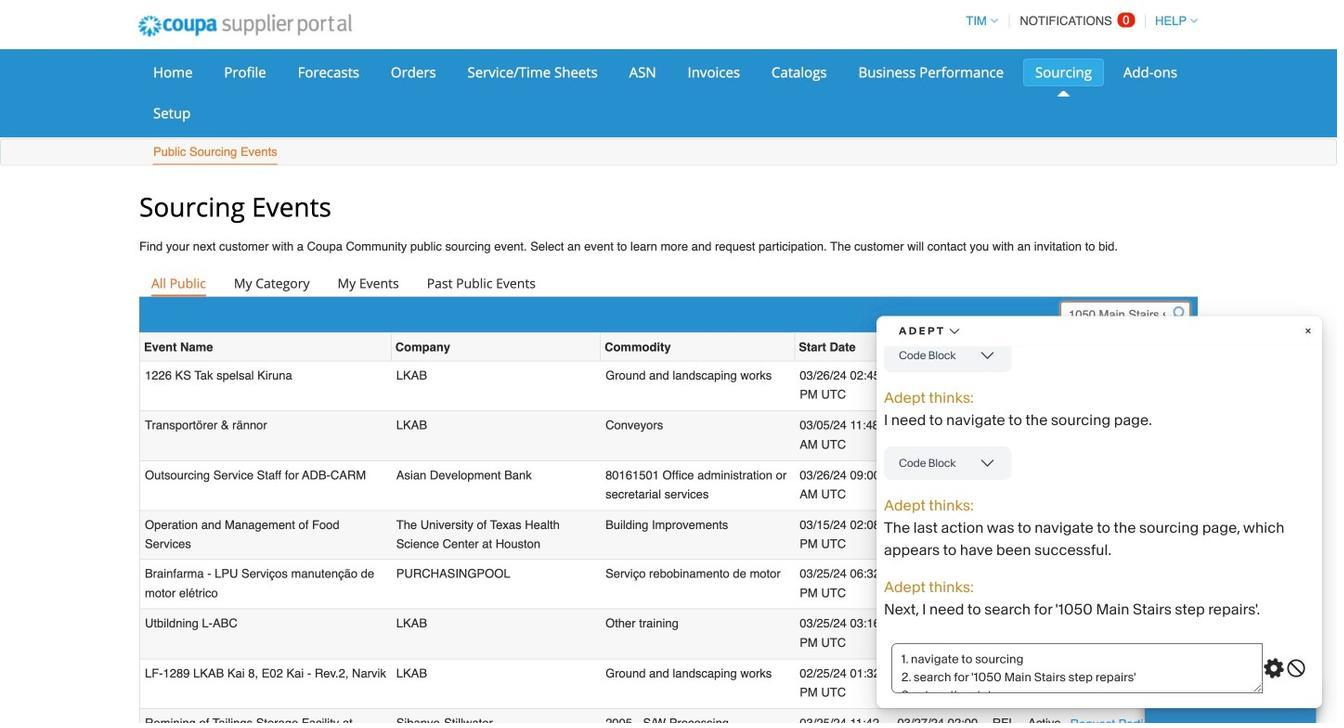 Task type: vqa. For each thing, say whether or not it's contained in the screenshot.
Coupa Supplier Portal image
yes



Task type: locate. For each thing, give the bounding box(es) containing it.
search image
[[1168, 306, 1184, 323]]

Search text field
[[1061, 302, 1190, 328]]

tab list
[[139, 270, 1198, 296]]

navigation
[[958, 3, 1198, 39]]

coupa supplier portal image
[[125, 3, 365, 49]]



